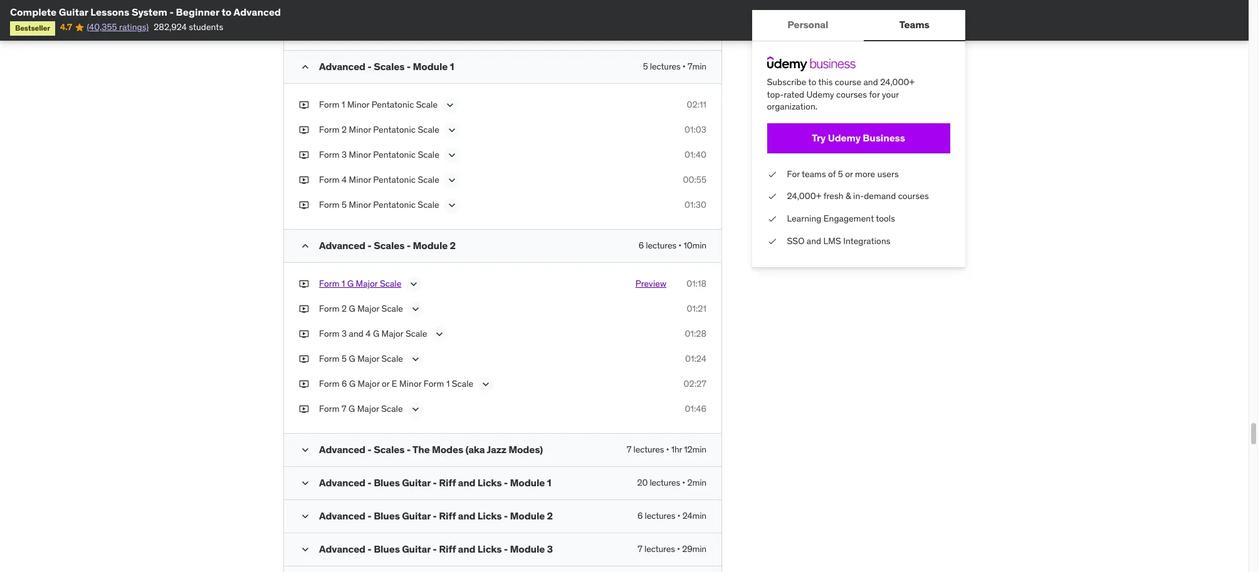 Task type: locate. For each thing, give the bounding box(es) containing it.
2 vertical spatial blues
[[374, 544, 400, 556]]

lectures for advanced - scales - module 2
[[646, 240, 676, 252]]

show lecture description image for form 5 minor pentatonic scale
[[446, 200, 458, 212]]

blues
[[374, 477, 400, 490], [374, 510, 400, 523], [374, 544, 400, 556]]

try udemy business link
[[767, 123, 950, 153]]

3 xsmall image from the top
[[299, 304, 309, 316]]

form up form 2 minor pentatonic scale
[[319, 99, 340, 111]]

7 lectures • 29min
[[638, 544, 706, 556]]

pentatonic down form 4 minor pentatonic scale
[[373, 200, 416, 211]]

minor for 4
[[349, 174, 371, 186]]

minor down form 1 minor pentatonic scale
[[349, 124, 371, 136]]

scale for form 4 minor pentatonic scale
[[418, 174, 439, 186]]

form 5 g major scale
[[319, 354, 403, 365]]

teams
[[802, 168, 826, 180]]

blues down advanced - blues guitar - riff and licks - module 2
[[374, 544, 400, 556]]

engagement
[[824, 213, 874, 224]]

riff down modes
[[439, 477, 456, 490]]

7 left 1hr
[[627, 445, 631, 456]]

1 xsmall image from the top
[[299, 99, 309, 112]]

udemy inside try udemy business link
[[828, 132, 861, 144]]

minor for 5
[[349, 200, 371, 211]]

lectures
[[650, 61, 681, 72], [646, 240, 676, 252], [633, 445, 664, 456], [650, 478, 680, 489], [645, 511, 675, 522], [644, 544, 675, 556]]

4 small image from the top
[[299, 544, 312, 557]]

7 down 6 lectures • 24min
[[638, 544, 642, 556]]

advanced - scales - module 1
[[319, 60, 454, 73]]

3 riff from the top
[[439, 544, 456, 556]]

0 vertical spatial blues
[[374, 477, 400, 490]]

3 scales from the top
[[374, 444, 405, 457]]

(40,355
[[87, 22, 117, 33]]

form for form 7 g major scale
[[319, 404, 340, 415]]

major down form 6 g major or e minor form 1 scale
[[357, 404, 379, 415]]

udemy
[[807, 89, 834, 100], [828, 132, 861, 144]]

0 vertical spatial 7
[[342, 404, 346, 415]]

5 lectures • 7min
[[643, 61, 706, 72]]

1 vertical spatial riff
[[439, 510, 456, 523]]

1 small image from the top
[[299, 445, 312, 457]]

lectures left 29min
[[644, 544, 675, 556]]

g inside button
[[347, 279, 354, 290]]

4 up form 5 minor pentatonic scale at top left
[[342, 174, 347, 186]]

g
[[347, 279, 354, 290], [349, 304, 355, 315], [373, 329, 379, 340], [349, 354, 355, 365], [349, 379, 356, 390], [349, 404, 355, 415]]

0 vertical spatial 6
[[639, 240, 644, 252]]

• for advanced - blues guitar - riff and licks - module 3
[[677, 544, 680, 556]]

4 down form 2 g major scale
[[366, 329, 371, 340]]

try udemy business
[[812, 132, 905, 144]]

guitar down advanced - blues guitar - riff and licks - module 2
[[402, 544, 431, 556]]

5 left 7min
[[643, 61, 648, 72]]

2 scales from the top
[[374, 240, 405, 252]]

0 vertical spatial small image
[[299, 445, 312, 457]]

minor
[[347, 99, 369, 111], [349, 124, 371, 136], [349, 149, 371, 161], [349, 174, 371, 186], [349, 200, 371, 211], [399, 379, 422, 390]]

jazz
[[487, 444, 506, 457]]

2 blues from the top
[[374, 510, 400, 523]]

show lecture description image for form 7 g major scale
[[409, 404, 422, 416]]

form 1 g major scale button
[[319, 279, 401, 294]]

form 1 minor pentatonic scale
[[319, 99, 438, 111]]

form up "form 7 g major scale"
[[319, 379, 340, 390]]

g for 6
[[349, 379, 356, 390]]

ratings)
[[119, 22, 149, 33]]

3 licks from the top
[[478, 544, 502, 556]]

lectures for advanced - blues guitar - riff and licks - module 3
[[644, 544, 675, 556]]

1 vertical spatial or
[[382, 379, 390, 390]]

form down form 1 minor pentatonic scale
[[319, 124, 340, 136]]

form
[[319, 99, 340, 111], [319, 124, 340, 136], [319, 149, 340, 161], [319, 174, 340, 186], [319, 200, 340, 211], [319, 279, 340, 290], [319, 304, 340, 315], [319, 329, 340, 340], [319, 354, 340, 365], [319, 379, 340, 390], [424, 379, 444, 390], [319, 404, 340, 415]]

pentatonic for form 2 minor pentatonic scale
[[373, 124, 416, 136]]

1 riff from the top
[[439, 477, 456, 490]]

major for 1
[[356, 279, 378, 290]]

g up form 2 g major scale
[[347, 279, 354, 290]]

2 horizontal spatial 7
[[638, 544, 642, 556]]

24,000+
[[881, 76, 915, 88], [787, 191, 822, 202]]

personal button
[[752, 10, 864, 40]]

form down form 3 and 4 g major scale
[[319, 354, 340, 365]]

or for more
[[845, 168, 853, 180]]

scale for form 1 minor pentatonic scale
[[416, 99, 438, 111]]

g for 2
[[349, 304, 355, 315]]

1 horizontal spatial 4
[[366, 329, 371, 340]]

0 horizontal spatial or
[[382, 379, 390, 390]]

• left 1hr
[[666, 445, 669, 456]]

g for 7
[[349, 404, 355, 415]]

2 vertical spatial 7
[[638, 544, 642, 556]]

• for advanced - blues guitar - riff and licks - module 1
[[682, 478, 685, 489]]

1 vertical spatial scales
[[374, 240, 405, 252]]

and up for
[[864, 76, 878, 88]]

and right sso
[[807, 235, 822, 247]]

form inside button
[[319, 279, 340, 290]]

users
[[878, 168, 899, 180]]

0 vertical spatial scales
[[374, 60, 405, 73]]

small image for advanced - scales - module 1
[[299, 61, 312, 74]]

show lecture description image for form 3 and 4 g major scale
[[433, 329, 446, 341]]

courses inside the subscribe to this course and 24,000+ top‑rated udemy courses for your organization.
[[837, 89, 867, 100]]

form up form 5 minor pentatonic scale at top left
[[319, 174, 340, 186]]

beginner
[[176, 6, 219, 18]]

module
[[413, 60, 448, 73], [413, 240, 448, 252], [510, 477, 545, 490], [510, 510, 545, 523], [510, 544, 545, 556]]

major for 2
[[357, 304, 379, 315]]

show lecture description image for form 5 g major scale
[[409, 354, 422, 366]]

form down form 5 g major scale
[[319, 404, 340, 415]]

advanced for advanced - blues guitar - riff and licks - module 2
[[319, 510, 365, 523]]

1 vertical spatial 24,000+
[[787, 191, 822, 202]]

for
[[869, 89, 880, 100]]

2 licks from the top
[[478, 510, 502, 523]]

major
[[356, 279, 378, 290], [357, 304, 379, 315], [381, 329, 403, 340], [357, 354, 379, 365], [358, 379, 380, 390], [357, 404, 379, 415]]

courses
[[837, 89, 867, 100], [898, 191, 929, 202]]

to left this
[[809, 76, 817, 88]]

• for advanced - scales - the modes (aka jazz modes)
[[666, 445, 669, 456]]

courses down course
[[837, 89, 867, 100]]

scale inside button
[[380, 279, 401, 290]]

20
[[637, 478, 648, 489]]

pentatonic up the 'form 3 minor pentatonic scale'
[[373, 124, 416, 136]]

01:46
[[685, 404, 706, 415]]

1 horizontal spatial or
[[845, 168, 853, 180]]

0 vertical spatial udemy
[[807, 89, 834, 100]]

lectures left 10min
[[646, 240, 676, 252]]

xsmall image
[[299, 99, 309, 112], [299, 174, 309, 187], [299, 304, 309, 316]]

2 small image from the top
[[299, 511, 312, 524]]

0 vertical spatial 4
[[342, 174, 347, 186]]

xsmall image for form 2 g major scale
[[299, 304, 309, 316]]

0 vertical spatial licks
[[478, 477, 502, 490]]

and inside the subscribe to this course and 24,000+ top‑rated udemy courses for your organization.
[[864, 76, 878, 88]]

minor for 3
[[349, 149, 371, 161]]

small image for advanced - blues guitar - riff and licks - module 2
[[299, 511, 312, 524]]

licks for 2
[[478, 510, 502, 523]]

g for 5
[[349, 354, 355, 365]]

0 horizontal spatial courses
[[837, 89, 867, 100]]

advanced - blues guitar - riff and licks - module 1
[[319, 477, 551, 490]]

guitar
[[59, 6, 88, 18], [402, 477, 431, 490], [402, 510, 431, 523], [402, 544, 431, 556]]

1 scales from the top
[[374, 60, 405, 73]]

riff down advanced - blues guitar - riff and licks - module 2
[[439, 544, 456, 556]]

1 vertical spatial udemy
[[828, 132, 861, 144]]

6 lectures • 24min
[[638, 511, 706, 522]]

1 vertical spatial blues
[[374, 510, 400, 523]]

1 vertical spatial licks
[[478, 510, 502, 523]]

xsmall image for form 4 minor pentatonic scale
[[299, 174, 309, 187]]

module for advanced - blues guitar - riff and licks - module 2
[[510, 510, 545, 523]]

0 vertical spatial courses
[[837, 89, 867, 100]]

1 blues from the top
[[374, 477, 400, 490]]

pentatonic up form 2 minor pentatonic scale
[[372, 99, 414, 111]]

form up form 5 g major scale
[[319, 329, 340, 340]]

6 up the preview
[[639, 240, 644, 252]]

advanced for advanced - scales - the modes (aka jazz modes)
[[319, 444, 365, 457]]

minor up form 2 minor pentatonic scale
[[347, 99, 369, 111]]

• left 29min
[[677, 544, 680, 556]]

form for form 2 g major scale
[[319, 304, 340, 315]]

0 vertical spatial xsmall image
[[299, 99, 309, 112]]

guitar for advanced - blues guitar - riff and licks - module 2
[[402, 510, 431, 523]]

0 vertical spatial 24,000+
[[881, 76, 915, 88]]

g down form 5 g major scale
[[349, 404, 355, 415]]

1 licks from the top
[[478, 477, 502, 490]]

show lecture description image
[[444, 99, 456, 112], [446, 124, 458, 137], [446, 149, 458, 162], [408, 279, 420, 291], [409, 304, 422, 316], [409, 354, 422, 366]]

0 horizontal spatial 24,000+
[[787, 191, 822, 202]]

0 vertical spatial 3
[[342, 149, 347, 161]]

advanced - blues guitar - riff and licks - module 3
[[319, 544, 553, 556]]

lectures left 1hr
[[633, 445, 664, 456]]

0 vertical spatial riff
[[439, 477, 456, 490]]

scales for 1
[[374, 60, 405, 73]]

• left 2min
[[682, 478, 685, 489]]

small image for advanced - blues guitar - riff and licks - module 1
[[299, 478, 312, 490]]

form down form 1 g major scale button
[[319, 304, 340, 315]]

lectures left 24min
[[645, 511, 675, 522]]

form for form 6 g major or e minor form 1 scale
[[319, 379, 340, 390]]

form down form 2 minor pentatonic scale
[[319, 149, 340, 161]]

guitar up '4.7'
[[59, 6, 88, 18]]

g up "form 7 g major scale"
[[349, 379, 356, 390]]

scales up form 1 minor pentatonic scale
[[374, 60, 405, 73]]

pentatonic up form 4 minor pentatonic scale
[[373, 149, 416, 161]]

show lecture description image for form 3 minor pentatonic scale
[[446, 149, 458, 162]]

minor for 2
[[349, 124, 371, 136]]

form down form 4 minor pentatonic scale
[[319, 200, 340, 211]]

• left 24min
[[677, 511, 680, 522]]

udemy right try
[[828, 132, 861, 144]]

1 vertical spatial 6
[[342, 379, 347, 390]]

00:55
[[683, 174, 706, 186]]

5 right of
[[838, 168, 843, 180]]

1 horizontal spatial 24,000+
[[881, 76, 915, 88]]

pentatonic
[[372, 99, 414, 111], [373, 124, 416, 136], [373, 149, 416, 161], [373, 174, 416, 186], [373, 200, 416, 211]]

3
[[342, 149, 347, 161], [342, 329, 347, 340], [547, 544, 553, 556]]

1 vertical spatial xsmall image
[[299, 174, 309, 187]]

0 vertical spatial to
[[222, 6, 232, 18]]

e
[[392, 379, 397, 390]]

show lecture description image
[[446, 174, 458, 187], [446, 200, 458, 212], [433, 329, 446, 341], [480, 379, 492, 391], [409, 404, 422, 416]]

lectures left 7min
[[650, 61, 681, 72]]

5
[[643, 61, 648, 72], [838, 168, 843, 180], [342, 200, 347, 211], [342, 354, 347, 365]]

1 horizontal spatial 7
[[627, 445, 631, 456]]

lectures right 20
[[650, 478, 680, 489]]

2
[[342, 124, 347, 136], [450, 240, 456, 252], [342, 304, 347, 315], [547, 510, 553, 523]]

2 vertical spatial licks
[[478, 544, 502, 556]]

major down form 1 g major scale button
[[357, 304, 379, 315]]

minor up form 5 minor pentatonic scale at top left
[[349, 174, 371, 186]]

advanced for advanced - blues guitar - riff and licks - module 3
[[319, 544, 365, 556]]

scales left the
[[374, 444, 405, 457]]

lectures for advanced - scales - module 1
[[650, 61, 681, 72]]

guitar down advanced - blues guitar - riff and licks - module 1
[[402, 510, 431, 523]]

2 small image from the top
[[299, 240, 312, 253]]

2 riff from the top
[[439, 510, 456, 523]]

3 blues from the top
[[374, 544, 400, 556]]

minor down form 2 minor pentatonic scale
[[349, 149, 371, 161]]

xsmall image
[[299, 124, 309, 137], [299, 149, 309, 162], [767, 168, 777, 181], [767, 191, 777, 203], [299, 200, 309, 212], [767, 213, 777, 225], [767, 235, 777, 248], [299, 279, 309, 291], [299, 329, 309, 341], [299, 354, 309, 366], [299, 379, 309, 391], [299, 404, 309, 416]]

g down form 3 and 4 g major scale
[[349, 354, 355, 365]]

bestseller
[[15, 23, 50, 33]]

2 vertical spatial xsmall image
[[299, 304, 309, 316]]

or left the more
[[845, 168, 853, 180]]

or left 'e'
[[382, 379, 390, 390]]

scale for form 2 minor pentatonic scale
[[418, 124, 439, 136]]

major left 'e'
[[358, 379, 380, 390]]

1 vertical spatial 3
[[342, 329, 347, 340]]

01:24
[[685, 354, 706, 365]]

small image for advanced - scales - module 2
[[299, 240, 312, 253]]

1 vertical spatial to
[[809, 76, 817, 88]]

minor down form 4 minor pentatonic scale
[[349, 200, 371, 211]]

form 7 g major scale
[[319, 404, 403, 415]]

2 xsmall image from the top
[[299, 174, 309, 187]]

major inside button
[[356, 279, 378, 290]]

•
[[683, 61, 686, 72], [678, 240, 682, 252], [666, 445, 669, 456], [682, 478, 685, 489], [677, 511, 680, 522], [677, 544, 680, 556]]

6
[[639, 240, 644, 252], [342, 379, 347, 390], [638, 511, 643, 522]]

riff
[[439, 477, 456, 490], [439, 510, 456, 523], [439, 544, 456, 556]]

1 small image from the top
[[299, 61, 312, 74]]

tab list containing personal
[[752, 10, 965, 41]]

and up form 5 g major scale
[[349, 329, 364, 340]]

scales down form 5 minor pentatonic scale at top left
[[374, 240, 405, 252]]

1 vertical spatial 7
[[627, 445, 631, 456]]

• left 10min
[[678, 240, 682, 252]]

&
[[846, 191, 851, 202]]

pentatonic down the 'form 3 minor pentatonic scale'
[[373, 174, 416, 186]]

riff up advanced - blues guitar - riff and licks - module 3
[[439, 510, 456, 523]]

form for form 3 and 4 g major scale
[[319, 329, 340, 340]]

0 horizontal spatial 7
[[342, 404, 346, 415]]

7 down form 5 g major scale
[[342, 404, 346, 415]]

lessons
[[90, 6, 129, 18]]

tab list
[[752, 10, 965, 41]]

small image
[[299, 445, 312, 457], [299, 511, 312, 524]]

g for 1
[[347, 279, 354, 290]]

2 vertical spatial scales
[[374, 444, 405, 457]]

modes)
[[508, 444, 543, 457]]

sso and lms integrations
[[787, 235, 891, 247]]

• left 7min
[[683, 61, 686, 72]]

courses right 'demand'
[[898, 191, 929, 202]]

to
[[222, 6, 232, 18], [809, 76, 817, 88]]

2 vertical spatial 6
[[638, 511, 643, 522]]

advanced for advanced - blues guitar - riff and licks - module 1
[[319, 477, 365, 490]]

6 down 20
[[638, 511, 643, 522]]

blues down advanced - scales - the modes (aka jazz modes)
[[374, 477, 400, 490]]

01:18
[[687, 279, 706, 290]]

advanced - scales - module 2
[[319, 240, 456, 252]]

more
[[855, 168, 876, 180]]

small image for advanced - scales - the modes (aka jazz modes)
[[299, 445, 312, 457]]

small image
[[299, 61, 312, 74], [299, 240, 312, 253], [299, 478, 312, 490], [299, 544, 312, 557]]

to up students
[[222, 6, 232, 18]]

5 down form 3 and 4 g major scale
[[342, 354, 347, 365]]

1 vertical spatial small image
[[299, 511, 312, 524]]

3 small image from the top
[[299, 478, 312, 490]]

1 horizontal spatial courses
[[898, 191, 929, 202]]

advanced
[[234, 6, 281, 18], [319, 60, 365, 73], [319, 240, 365, 252], [319, 444, 365, 457], [319, 477, 365, 490], [319, 510, 365, 523], [319, 544, 365, 556]]

lectures for advanced - scales - the modes (aka jazz modes)
[[633, 445, 664, 456]]

1 inside button
[[342, 279, 345, 290]]

1 horizontal spatial to
[[809, 76, 817, 88]]

g down form 1 g major scale button
[[349, 304, 355, 315]]

form up form 2 g major scale
[[319, 279, 340, 290]]

1
[[450, 60, 454, 73], [342, 99, 345, 111], [342, 279, 345, 290], [446, 379, 450, 390], [547, 477, 551, 490]]

0 vertical spatial or
[[845, 168, 853, 180]]

form for form 3 minor pentatonic scale
[[319, 149, 340, 161]]

and down advanced - blues guitar - riff and licks - module 2
[[458, 544, 475, 556]]

major up form 2 g major scale
[[356, 279, 378, 290]]

24,000+ fresh & in-demand courses
[[787, 191, 929, 202]]

major down form 3 and 4 g major scale
[[357, 354, 379, 365]]

24,000+ up learning
[[787, 191, 822, 202]]

blues down advanced - blues guitar - riff and licks - module 1
[[374, 510, 400, 523]]

guitar down the
[[402, 477, 431, 490]]

7
[[342, 404, 346, 415], [627, 445, 631, 456], [638, 544, 642, 556]]

01:03
[[685, 124, 706, 136]]

licks
[[478, 477, 502, 490], [478, 510, 502, 523], [478, 544, 502, 556]]

2 vertical spatial riff
[[439, 544, 456, 556]]

2 vertical spatial 3
[[547, 544, 553, 556]]

24,000+ up your
[[881, 76, 915, 88]]

scales for 2
[[374, 240, 405, 252]]

and
[[864, 76, 878, 88], [807, 235, 822, 247], [349, 329, 364, 340], [458, 477, 475, 490], [458, 510, 475, 523], [458, 544, 475, 556]]

6 up "form 7 g major scale"
[[342, 379, 347, 390]]

udemy down this
[[807, 89, 834, 100]]



Task type: vqa. For each thing, say whether or not it's contained in the screenshot.
Google in learning a little each day adds up. research shows that students who make learning a habit are more likely to reach their goals. set time aside to learn and get reminders using your learning scheduler. requires google calendar, apple calendar, or outlook
no



Task type: describe. For each thing, give the bounding box(es) containing it.
to inside the subscribe to this course and 24,000+ top‑rated udemy courses for your organization.
[[809, 76, 817, 88]]

course
[[835, 76, 862, 88]]

0 horizontal spatial to
[[222, 6, 232, 18]]

form for form 4 minor pentatonic scale
[[319, 174, 340, 186]]

• for advanced - scales - module 1
[[683, 61, 686, 72]]

for
[[787, 168, 800, 180]]

the
[[413, 444, 430, 457]]

form 5 minor pentatonic scale
[[319, 200, 439, 211]]

scale for form 1 g major scale
[[380, 279, 401, 290]]

01:28
[[685, 329, 706, 340]]

udemy business image
[[767, 56, 856, 71]]

form for form 1 minor pentatonic scale
[[319, 99, 340, 111]]

guitar for advanced - blues guitar - riff and licks - module 3
[[402, 544, 431, 556]]

1hr
[[671, 445, 682, 456]]

modes
[[432, 444, 463, 457]]

7 for advanced - blues guitar - riff and licks - module 3
[[638, 544, 642, 556]]

show lecture description image for form 6 g major or e minor form 1 scale
[[480, 379, 492, 391]]

learning
[[787, 213, 822, 224]]

pentatonic for form 3 minor pentatonic scale
[[373, 149, 416, 161]]

tools
[[876, 213, 896, 224]]

show lecture description image for form 2 g major scale
[[409, 304, 422, 316]]

7 for advanced - scales - the modes (aka jazz modes)
[[627, 445, 631, 456]]

major for 6
[[358, 379, 380, 390]]

02:11
[[687, 99, 706, 111]]

6 lectures • 10min
[[639, 240, 706, 252]]

5 down form 4 minor pentatonic scale
[[342, 200, 347, 211]]

lectures for advanced - blues guitar - riff and licks - module 1
[[650, 478, 680, 489]]

10min
[[684, 240, 706, 252]]

form right 'e'
[[424, 379, 444, 390]]

0 horizontal spatial 4
[[342, 174, 347, 186]]

teams
[[900, 18, 930, 31]]

personal
[[788, 18, 829, 31]]

organization.
[[767, 101, 818, 112]]

riff for 3
[[439, 544, 456, 556]]

licks for 3
[[478, 544, 502, 556]]

282,924
[[154, 22, 187, 33]]

7min
[[688, 61, 706, 72]]

scale for form 5 minor pentatonic scale
[[418, 200, 439, 211]]

scale for form 5 g major scale
[[381, 354, 403, 365]]

advanced - blues guitar - riff and licks - module 2
[[319, 510, 553, 523]]

licks for 1
[[478, 477, 502, 490]]

24,000+ inside the subscribe to this course and 24,000+ top‑rated udemy courses for your organization.
[[881, 76, 915, 88]]

form 6 g major or e minor form 1 scale
[[319, 379, 473, 390]]

6 for advanced - scales - module 2
[[639, 240, 644, 252]]

29min
[[682, 544, 706, 556]]

or for e
[[382, 379, 390, 390]]

(aka
[[465, 444, 485, 457]]

6 for advanced - blues guitar - riff and licks - module 2
[[638, 511, 643, 522]]

4.7
[[60, 22, 72, 33]]

your
[[882, 89, 899, 100]]

form for form 5 g major scale
[[319, 354, 340, 365]]

scale for form 3 minor pentatonic scale
[[418, 149, 439, 161]]

g down form 2 g major scale
[[373, 329, 379, 340]]

pentatonic for form 4 minor pentatonic scale
[[373, 174, 416, 186]]

advanced for advanced - scales - module 2
[[319, 240, 365, 252]]

form 2 minor pentatonic scale
[[319, 124, 439, 136]]

scale for form 7 g major scale
[[381, 404, 403, 415]]

(40,355 ratings)
[[87, 22, 149, 33]]

01:21
[[687, 304, 706, 315]]

1 vertical spatial courses
[[898, 191, 929, 202]]

7 lectures • 1hr 12min
[[627, 445, 706, 456]]

in-
[[854, 191, 864, 202]]

3 for advanced - scales - module 1
[[342, 149, 347, 161]]

small image for advanced - blues guitar - riff and licks - module 3
[[299, 544, 312, 557]]

form for form 5 minor pentatonic scale
[[319, 200, 340, 211]]

riff for 1
[[439, 477, 456, 490]]

for teams of 5 or more users
[[787, 168, 899, 180]]

12min
[[684, 445, 706, 456]]

show lecture description image for form 1 minor pentatonic scale
[[444, 99, 456, 112]]

this
[[819, 76, 833, 88]]

sso
[[787, 235, 805, 247]]

major for 5
[[357, 354, 379, 365]]

• for advanced - blues guitar - riff and licks - module 2
[[677, 511, 680, 522]]

system
[[132, 6, 167, 18]]

guitar for advanced - blues guitar - riff and licks - module 1
[[402, 477, 431, 490]]

3 for advanced - scales - module 2
[[342, 329, 347, 340]]

top‑rated
[[767, 89, 805, 100]]

subscribe to this course and 24,000+ top‑rated udemy courses for your organization.
[[767, 76, 915, 112]]

minor for 1
[[347, 99, 369, 111]]

advanced - scales - the modes (aka jazz modes)
[[319, 444, 543, 457]]

form 3 minor pentatonic scale
[[319, 149, 439, 161]]

01:40
[[685, 149, 706, 161]]

business
[[863, 132, 905, 144]]

scales for modes
[[374, 444, 405, 457]]

major down form 2 g major scale
[[381, 329, 403, 340]]

02:27
[[684, 379, 706, 390]]

blues for advanced - blues guitar - riff and licks - module 1
[[374, 477, 400, 490]]

form for form 2 minor pentatonic scale
[[319, 124, 340, 136]]

pentatonic for form 1 minor pentatonic scale
[[372, 99, 414, 111]]

lms
[[824, 235, 841, 247]]

1 vertical spatial 4
[[366, 329, 371, 340]]

282,924 students
[[154, 22, 223, 33]]

fresh
[[824, 191, 844, 202]]

riff for 2
[[439, 510, 456, 523]]

subscribe
[[767, 76, 807, 88]]

pentatonic for form 5 minor pentatonic scale
[[373, 200, 416, 211]]

module for advanced - blues guitar - riff and licks - module 1
[[510, 477, 545, 490]]

blues for advanced - blues guitar - riff and licks - module 3
[[374, 544, 400, 556]]

20 lectures • 2min
[[637, 478, 706, 489]]

01:30
[[685, 200, 706, 211]]

students
[[189, 22, 223, 33]]

2min
[[687, 478, 706, 489]]

and down (aka
[[458, 477, 475, 490]]

show lecture description image for form 4 minor pentatonic scale
[[446, 174, 458, 187]]

major for 7
[[357, 404, 379, 415]]

preview
[[635, 279, 666, 290]]

lectures for advanced - blues guitar - riff and licks - module 2
[[645, 511, 675, 522]]

of
[[828, 168, 836, 180]]

integrations
[[844, 235, 891, 247]]

blues for advanced - blues guitar - riff and licks - module 2
[[374, 510, 400, 523]]

module for advanced - blues guitar - riff and licks - module 3
[[510, 544, 545, 556]]

try
[[812, 132, 826, 144]]

demand
[[864, 191, 896, 202]]

complete guitar lessons system - beginner to advanced
[[10, 6, 281, 18]]

learning engagement tools
[[787, 213, 896, 224]]

teams button
[[864, 10, 965, 40]]

form 2 g major scale
[[319, 304, 403, 315]]

minor right 'e'
[[399, 379, 422, 390]]

form for form 1 g major scale
[[319, 279, 340, 290]]

form 1 g major scale
[[319, 279, 401, 290]]

24min
[[682, 511, 706, 522]]

scale for form 2 g major scale
[[381, 304, 403, 315]]

and up advanced - blues guitar - riff and licks - module 3
[[458, 510, 475, 523]]

xsmall image for form 1 minor pentatonic scale
[[299, 99, 309, 112]]

udemy inside the subscribe to this course and 24,000+ top‑rated udemy courses for your organization.
[[807, 89, 834, 100]]

complete
[[10, 6, 57, 18]]

form 3 and 4 g major scale
[[319, 329, 427, 340]]

advanced for advanced - scales - module 1
[[319, 60, 365, 73]]

form 4 minor pentatonic scale
[[319, 174, 439, 186]]

show lecture description image for form 2 minor pentatonic scale
[[446, 124, 458, 137]]

• for advanced - scales - module 2
[[678, 240, 682, 252]]



